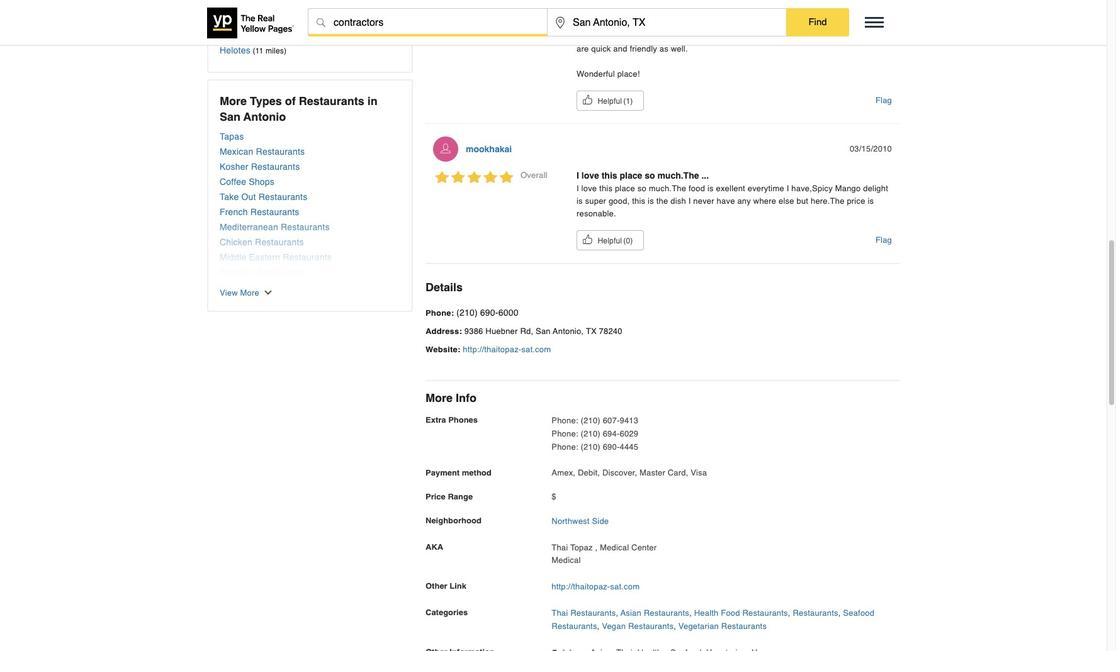 Task type: vqa. For each thing, say whether or not it's contained in the screenshot.
top of
yes



Task type: describe. For each thing, give the bounding box(es) containing it.
peruvian
[[220, 283, 256, 293]]

price range
[[426, 492, 473, 502]]

chicken restaurants link
[[220, 237, 400, 247]]

mexican restaurants link
[[220, 147, 400, 157]]

finish
[[806, 31, 826, 41]]

more types of restaurants in san antonio
[[220, 94, 378, 123]]

restaurants left 'seafood'
[[793, 609, 838, 618]]

find
[[809, 16, 827, 27]]

...
[[702, 170, 709, 181]]

san inside the places near san antonio with thai restaurants
[[287, 8, 308, 21]]

method
[[462, 468, 492, 478]]

restaurants up mongolian restaurants link
[[258, 283, 307, 293]]

address: 9386 huebner rd, san antonio, tx 78240
[[426, 327, 623, 336]]

payment
[[426, 468, 460, 478]]

extra phones
[[426, 416, 478, 425]]

large.
[[741, 31, 762, 41]]

2 vertical spatial this
[[632, 197, 646, 206]]

the prices are reasonable and portions are large.  i could not finish all of mine.  they are quick and friendly as well.
[[577, 31, 890, 53]]

center
[[632, 543, 657, 553]]

phone: (210) 690-6000
[[426, 308, 519, 318]]

they
[[872, 31, 890, 41]]

1 vertical spatial more
[[240, 288, 259, 298]]

have
[[717, 197, 735, 206]]

never
[[693, 197, 714, 206]]

food
[[689, 184, 705, 194]]

0 horizontal spatial are
[[577, 44, 589, 53]]

website:
[[426, 345, 461, 355]]

Find a business text field
[[309, 9, 547, 37]]

phones
[[448, 416, 478, 425]]

the real yellow pages logo image
[[207, 8, 295, 38]]

694-
[[603, 430, 620, 439]]

eastern
[[249, 252, 280, 263]]

food
[[721, 609, 740, 618]]

restaurants down eastern
[[257, 268, 306, 278]]

with
[[357, 8, 379, 21]]

kosher
[[220, 162, 248, 172]]

near
[[259, 8, 284, 21]]

but
[[797, 197, 809, 206]]

4445
[[620, 443, 639, 452]]

0 horizontal spatial http://thaitopaz-
[[463, 345, 522, 355]]

607-
[[603, 416, 620, 426]]

chicken
[[220, 237, 252, 247]]

rd,
[[520, 327, 533, 336]]

antonio inside the places near san antonio with thai restaurants
[[311, 8, 353, 21]]

(1)
[[623, 97, 633, 106]]

not
[[792, 31, 804, 41]]

take out restaurants link
[[220, 192, 400, 202]]

(210) up the debit, at the bottom of the page
[[581, 443, 601, 452]]

helotes link
[[220, 45, 251, 55]]

http://thaitopaz-sat.com
[[552, 583, 640, 592]]

info
[[456, 392, 477, 405]]

card,
[[668, 468, 688, 478]]

1 horizontal spatial http://thaitopaz-sat.com link
[[552, 583, 640, 592]]

of inside the prices are reasonable and portions are large.  i could not finish all of mine.  they are quick and friendly as well.
[[839, 31, 846, 41]]

asian
[[621, 609, 642, 618]]

more for more info
[[426, 392, 453, 405]]

coffee
[[220, 177, 246, 187]]

, left vegan
[[597, 622, 600, 631]]

mango
[[835, 184, 861, 194]]

middle
[[220, 252, 246, 263]]

1 love from the top
[[582, 170, 599, 181]]

website: http://thaitopaz-sat.com
[[426, 345, 551, 355]]

mine.
[[849, 31, 869, 41]]

antonio,
[[553, 327, 584, 336]]

antonio inside more types of restaurants in san antonio
[[243, 110, 286, 123]]

2 horizontal spatial san
[[536, 327, 551, 336]]

side
[[592, 517, 609, 526]]

aka
[[426, 542, 443, 552]]

seafood
[[843, 609, 875, 618]]

here.the
[[811, 197, 845, 206]]

helpful for helpful (0)
[[598, 237, 622, 246]]

1 vertical spatial much.the
[[649, 184, 686, 194]]

restaurants down tapas 'link'
[[256, 147, 305, 157]]

1 horizontal spatial are
[[619, 31, 631, 41]]

helotes
[[220, 45, 251, 55]]

restaurants up eastern
[[255, 237, 304, 247]]

seafood restaurants
[[552, 609, 875, 631]]

find button
[[786, 8, 849, 36]]

2 horizontal spatial are
[[726, 31, 739, 41]]

address:
[[426, 327, 462, 336]]

vegetarian restaurants link
[[679, 622, 767, 631]]

(210) left 694-
[[581, 430, 601, 439]]

overall
[[521, 170, 547, 180]]

northwest side link
[[552, 517, 609, 526]]

0 vertical spatial so
[[645, 170, 655, 181]]

thai restaurants , asian restaurants , health food restaurants , restaurants ,
[[552, 609, 843, 618]]

restaurants up , vegan restaurants , vegetarian restaurants at the bottom right of the page
[[644, 609, 689, 618]]

0 vertical spatial this
[[602, 170, 617, 181]]

the
[[656, 197, 668, 206]]

restaurants down the chicken restaurants link
[[283, 252, 332, 263]]

phone: inside phone: (210) 690-6000
[[426, 309, 454, 318]]

, left restaurants link
[[788, 609, 791, 618]]

exellent
[[716, 184, 745, 194]]

amex, debit, discover, master card, visa
[[552, 468, 707, 478]]

shops
[[249, 177, 275, 187]]

everytime
[[748, 184, 784, 194]]

1 vertical spatial this
[[599, 184, 613, 194]]

0 vertical spatial much.the
[[658, 170, 699, 181]]

1 vertical spatial and
[[613, 44, 628, 53]]

place!
[[617, 69, 640, 79]]

resonable.
[[577, 209, 616, 219]]

northwest side
[[552, 517, 609, 526]]

flag link for (0)
[[876, 231, 892, 251]]

wonderful
[[577, 69, 615, 79]]

details
[[426, 281, 463, 294]]

restaurants up mediterranean
[[250, 207, 299, 217]]

health
[[694, 609, 719, 618]]

0 horizontal spatial medical
[[552, 556, 581, 566]]

mookhakai link
[[466, 144, 512, 154]]

restaurants down shops
[[259, 192, 308, 202]]

reasonable
[[633, 31, 675, 41]]

0 horizontal spatial sat.com
[[522, 345, 551, 355]]

view more
[[220, 288, 259, 298]]

restaurants down the health food restaurants "link" at the right bottom of the page
[[721, 622, 767, 631]]

1 vertical spatial place
[[615, 184, 635, 194]]



Task type: locate. For each thing, give the bounding box(es) containing it.
middle eastern restaurants link
[[220, 252, 400, 263]]

2 flag from the top
[[876, 236, 892, 245]]

flag link for (1)
[[876, 90, 892, 111]]

1 horizontal spatial and
[[677, 31, 691, 41]]

1 horizontal spatial http://thaitopaz-
[[552, 583, 610, 592]]

brazilian restaurants link
[[220, 268, 400, 278]]

price
[[426, 492, 446, 502]]

are down "the" at the right top
[[577, 44, 589, 53]]

restaurants up shops
[[251, 162, 300, 172]]

0 horizontal spatial san
[[220, 110, 241, 123]]

thai
[[220, 24, 243, 37], [552, 543, 568, 553], [552, 609, 568, 618]]

1 vertical spatial flag
[[876, 236, 892, 245]]

and up the well.
[[677, 31, 691, 41]]

san right near
[[287, 8, 308, 21]]

medical down topaz
[[552, 556, 581, 566]]

0 vertical spatial sat.com
[[522, 345, 551, 355]]

restaurants left in at left top
[[299, 94, 364, 108]]

1 vertical spatial 690-
[[603, 443, 620, 452]]

, inside thai topaz , medical center medical
[[595, 543, 598, 553]]

0 horizontal spatial of
[[285, 94, 296, 108]]

peruvian restaurants link
[[220, 283, 400, 293]]

quick
[[591, 44, 611, 53]]

(11
[[253, 47, 263, 55]]

flag for helpful (1)
[[876, 96, 892, 105]]

thai for thai restaurants , asian restaurants , health food restaurants , restaurants ,
[[552, 609, 568, 618]]

, vegan restaurants , vegetarian restaurants
[[597, 622, 767, 631]]

690- up the huebner
[[480, 308, 498, 318]]

, left 'seafood'
[[838, 609, 841, 618]]

places near san antonio with thai restaurants
[[220, 8, 379, 37]]

thai inside the places near san antonio with thai restaurants
[[220, 24, 243, 37]]

1 vertical spatial love
[[582, 184, 597, 194]]

http://thaitopaz- up the thai restaurants link
[[552, 583, 610, 592]]

mediterranean
[[220, 222, 278, 232]]

have,spicy
[[792, 184, 833, 194]]

types
[[250, 94, 282, 108]]

are right prices
[[619, 31, 631, 41]]

much.the up the
[[649, 184, 686, 194]]

9413
[[620, 416, 639, 426]]

restaurants up vegan
[[571, 609, 616, 618]]

link
[[450, 582, 467, 591]]

0 vertical spatial san
[[287, 8, 308, 21]]

1 vertical spatial san
[[220, 110, 241, 123]]

, up vegan
[[616, 609, 618, 618]]

view
[[220, 288, 238, 298]]

78240
[[599, 327, 623, 336]]

restaurants inside more types of restaurants in san antonio
[[299, 94, 364, 108]]

2 vertical spatial thai
[[552, 609, 568, 618]]

1 vertical spatial thai
[[552, 543, 568, 553]]

0 vertical spatial http://thaitopaz-sat.com link
[[463, 345, 551, 355]]

sat.com down the rd,
[[522, 345, 551, 355]]

asian restaurants link
[[621, 609, 689, 618]]

restaurants right food
[[743, 609, 788, 618]]

and right quick at the top right of the page
[[613, 44, 628, 53]]

more left types
[[220, 94, 247, 108]]

1 horizontal spatial antonio
[[311, 8, 353, 21]]

tapas link
[[220, 132, 400, 142]]

san right the rd,
[[536, 327, 551, 336]]

2 vertical spatial san
[[536, 327, 551, 336]]

is
[[708, 184, 714, 194], [577, 197, 583, 206], [648, 197, 654, 206], [868, 197, 874, 206]]

restaurants inside the places near san antonio with thai restaurants
[[246, 24, 312, 37]]

much.the up the food on the top right
[[658, 170, 699, 181]]

tapas mexican restaurants kosher restaurants coffee shops take out restaurants french restaurants mediterranean restaurants chicken restaurants middle eastern restaurants brazilian restaurants peruvian restaurants mongolian restaurants
[[220, 132, 332, 308]]

sat.com
[[522, 345, 551, 355], [610, 583, 640, 592]]

1 vertical spatial so
[[638, 184, 647, 194]]

6000
[[498, 308, 519, 318]]

flag up 03/15/2010
[[876, 96, 892, 105]]

san up tapas
[[220, 110, 241, 123]]

kosher restaurants link
[[220, 162, 400, 172]]

1 flag from the top
[[876, 96, 892, 105]]

thai for thai topaz , medical center medical
[[552, 543, 568, 553]]

is right the food on the top right
[[708, 184, 714, 194]]

amex,
[[552, 468, 576, 478]]

phone: (210) 607-9413 phone: (210) 694-6029 phone: (210) 690-4445
[[552, 416, 639, 452]]

helpful for helpful (1)
[[598, 97, 622, 106]]

690- down 694-
[[603, 443, 620, 452]]

of inside more types of restaurants in san antonio
[[285, 94, 296, 108]]

take
[[220, 192, 239, 202]]

this
[[602, 170, 617, 181], [599, 184, 613, 194], [632, 197, 646, 206]]

2 vertical spatial more
[[426, 392, 453, 405]]

restaurants up the chicken restaurants link
[[281, 222, 330, 232]]

$
[[552, 492, 556, 502]]

more for more types of restaurants in san antonio
[[220, 94, 247, 108]]

flag for helpful (0)
[[876, 236, 892, 245]]

flag link up 03/15/2010
[[876, 90, 892, 111]]

0 vertical spatial antonio
[[311, 8, 353, 21]]

where
[[754, 197, 776, 206]]

thai restaurants link
[[552, 609, 616, 618]]

master
[[640, 468, 665, 478]]

is left the
[[648, 197, 654, 206]]

9386
[[465, 327, 483, 336]]

is down delight
[[868, 197, 874, 206]]

discover,
[[602, 468, 637, 478]]

seafood restaurants link
[[552, 609, 875, 631]]

well.
[[671, 44, 688, 53]]

(210) left 607-
[[581, 416, 601, 426]]

0 vertical spatial helpful
[[598, 97, 622, 106]]

medical left center
[[600, 543, 629, 553]]

more right view
[[240, 288, 259, 298]]

this right "good,"
[[632, 197, 646, 206]]

0 horizontal spatial http://thaitopaz-sat.com link
[[463, 345, 551, 355]]

thai down http://thaitopaz-sat.com
[[552, 609, 568, 618]]

0 vertical spatial http://thaitopaz-
[[463, 345, 522, 355]]

the
[[577, 31, 591, 41]]

is left super
[[577, 197, 583, 206]]

1 horizontal spatial 690-
[[603, 443, 620, 452]]

1 vertical spatial medical
[[552, 556, 581, 566]]

in
[[368, 94, 378, 108]]

are left large.
[[726, 31, 739, 41]]

1 vertical spatial http://thaitopaz-
[[552, 583, 610, 592]]

vegetarian
[[679, 622, 719, 631]]

antonio down types
[[243, 110, 286, 123]]

1 vertical spatial http://thaitopaz-sat.com link
[[552, 583, 640, 592]]

,
[[595, 543, 598, 553], [616, 609, 618, 618], [689, 609, 692, 618], [788, 609, 791, 618], [838, 609, 841, 618], [597, 622, 600, 631], [674, 622, 676, 631]]

tapas
[[220, 132, 244, 142]]

0 vertical spatial of
[[839, 31, 846, 41]]

of right all
[[839, 31, 846, 41]]

thai inside thai topaz , medical center medical
[[552, 543, 568, 553]]

http://thaitopaz-sat.com link down the huebner
[[463, 345, 551, 355]]

i inside the prices are reasonable and portions are large.  i could not finish all of mine.  they are quick and friendly as well.
[[765, 31, 767, 41]]

1 horizontal spatial sat.com
[[610, 583, 640, 592]]

2 love from the top
[[582, 184, 597, 194]]

2 flag link from the top
[[876, 231, 892, 251]]

1 vertical spatial helpful
[[598, 237, 622, 246]]

http://thaitopaz-sat.com link up the thai restaurants link
[[552, 583, 640, 592]]

0 vertical spatial place
[[620, 170, 642, 181]]

restaurants down the peruvian restaurants link
[[264, 298, 313, 308]]

health food restaurants link
[[694, 609, 788, 618]]

(210) up the 9386
[[457, 308, 478, 318]]

0 vertical spatial and
[[677, 31, 691, 41]]

mongolian restaurants link
[[220, 298, 400, 308]]

1 flag link from the top
[[876, 90, 892, 111]]

6029
[[620, 430, 639, 439]]

0 vertical spatial more
[[220, 94, 247, 108]]

helpful (0)
[[598, 237, 633, 246]]

1 vertical spatial antonio
[[243, 110, 286, 123]]

0 vertical spatial thai
[[220, 24, 243, 37]]

0 vertical spatial 690-
[[480, 308, 498, 318]]

thai down places
[[220, 24, 243, 37]]

0 vertical spatial flag
[[876, 96, 892, 105]]

restaurants down the thai restaurants link
[[552, 622, 597, 631]]

1 horizontal spatial medical
[[600, 543, 629, 553]]

http://thaitopaz- down the huebner
[[463, 345, 522, 355]]

0 vertical spatial love
[[582, 170, 599, 181]]

categories
[[426, 608, 468, 618]]

of right types
[[285, 94, 296, 108]]

so
[[645, 170, 655, 181], [638, 184, 647, 194]]

any
[[738, 197, 751, 206]]

medical
[[600, 543, 629, 553], [552, 556, 581, 566]]

northwest
[[552, 517, 590, 526]]

i love this place so much.the ... i love this place so much.the food is exellent everytime i have,spicy mango delight is super good, this is the dish i never have any where else but here.the price is resonable.
[[577, 170, 888, 219]]

wonderful place!
[[577, 69, 640, 79]]

mediterranean restaurants link
[[220, 222, 400, 232]]

portions
[[694, 31, 724, 41]]

price
[[847, 197, 865, 206]]

0 horizontal spatial and
[[613, 44, 628, 53]]

flag link down delight
[[876, 231, 892, 251]]

1 helpful from the top
[[598, 97, 622, 106]]

vegan restaurants link
[[602, 622, 674, 631]]

helpful
[[598, 97, 622, 106], [598, 237, 622, 246]]

, left vegetarian on the bottom of the page
[[674, 622, 676, 631]]

restaurants inside the seafood restaurants
[[552, 622, 597, 631]]

, up vegetarian on the bottom of the page
[[689, 609, 692, 618]]

french
[[220, 207, 248, 217]]

, right topaz
[[595, 543, 598, 553]]

2 helpful from the top
[[598, 237, 622, 246]]

this up super
[[599, 184, 613, 194]]

1 vertical spatial of
[[285, 94, 296, 108]]

0 horizontal spatial 690-
[[480, 308, 498, 318]]

antonio
[[311, 8, 353, 21], [243, 110, 286, 123]]

flag down delight
[[876, 236, 892, 245]]

1 horizontal spatial of
[[839, 31, 846, 41]]

more up extra
[[426, 392, 453, 405]]

1 horizontal spatial san
[[287, 8, 308, 21]]

phone:
[[426, 309, 454, 318], [552, 416, 578, 426], [552, 430, 578, 439], [552, 443, 578, 452]]

mookhakai
[[466, 144, 512, 154]]

1 vertical spatial flag link
[[876, 231, 892, 251]]

Where? text field
[[548, 9, 786, 37]]

helpful left (0)
[[598, 237, 622, 246]]

0 horizontal spatial antonio
[[243, 110, 286, 123]]

690- inside "phone: (210) 607-9413 phone: (210) 694-6029 phone: (210) 690-4445"
[[603, 443, 620, 452]]

miles)
[[266, 47, 287, 55]]

(210)
[[457, 308, 478, 318], [581, 416, 601, 426], [581, 430, 601, 439], [581, 443, 601, 452]]

0 vertical spatial flag link
[[876, 90, 892, 111]]

antonio left "with" at the left top of the page
[[311, 8, 353, 21]]

03/15/2010
[[850, 144, 892, 153]]

1 vertical spatial sat.com
[[610, 583, 640, 592]]

this up "good,"
[[602, 170, 617, 181]]

payment method
[[426, 468, 492, 478]]

(0)
[[623, 237, 633, 246]]

other
[[426, 582, 447, 591]]

san inside more types of restaurants in san antonio
[[220, 110, 241, 123]]

prices
[[594, 31, 616, 41]]

range
[[448, 492, 473, 502]]

helpful left (1)
[[598, 97, 622, 106]]

out
[[241, 192, 256, 202]]

of
[[839, 31, 846, 41], [285, 94, 296, 108]]

0 vertical spatial medical
[[600, 543, 629, 553]]

sat.com up asian
[[610, 583, 640, 592]]

as
[[660, 44, 669, 53]]

690-
[[480, 308, 498, 318], [603, 443, 620, 452]]

restaurants down asian restaurants link at the right bottom of page
[[628, 622, 674, 631]]

thai left topaz
[[552, 543, 568, 553]]

more inside more types of restaurants in san antonio
[[220, 94, 247, 108]]

restaurants down near
[[246, 24, 312, 37]]

tx
[[586, 327, 597, 336]]



